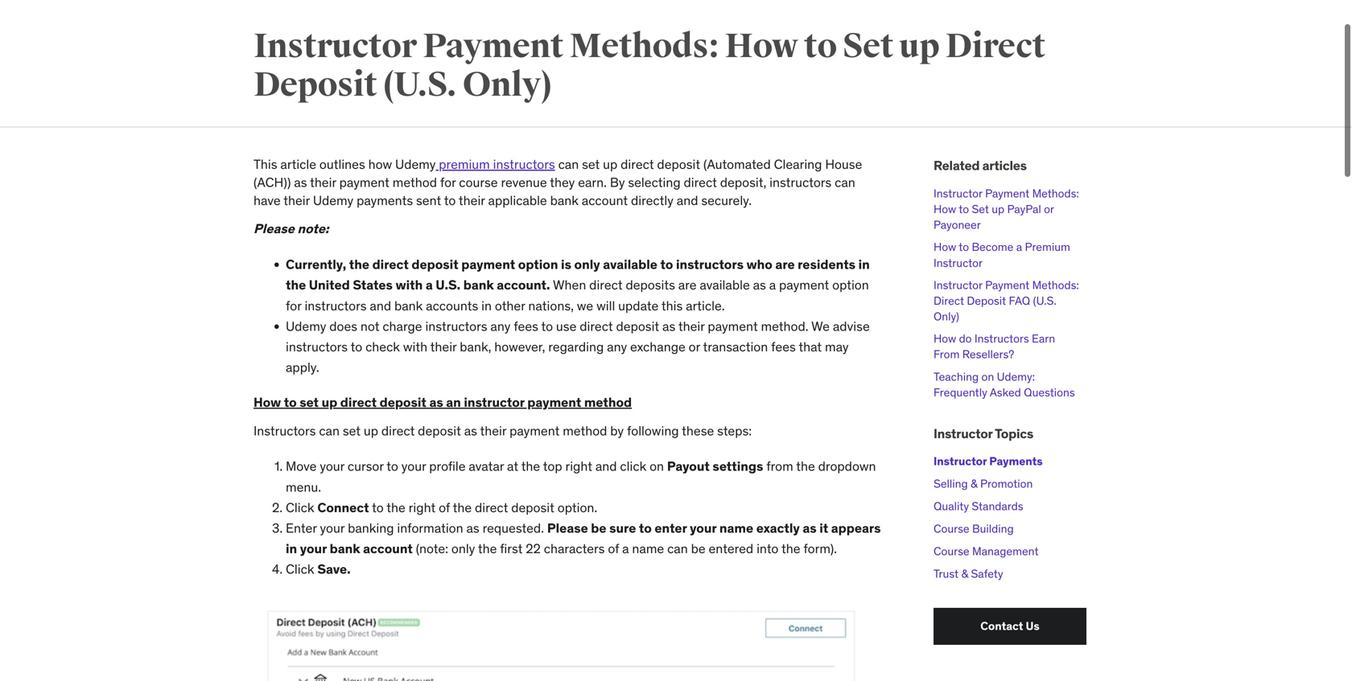 Task type: describe. For each thing, give the bounding box(es) containing it.
how
[[368, 156, 392, 173]]

course
[[459, 174, 498, 191]]

transaction
[[703, 339, 768, 355]]

payoneer
[[934, 218, 981, 232]]

instructor
[[464, 395, 525, 411]]

payments
[[990, 455, 1043, 469]]

how inside instructor payment methods: how to set up direct deposit (u.s. only)
[[725, 26, 798, 67]]

become
[[972, 240, 1014, 255]]

1 course from the top
[[934, 522, 970, 537]]

click connect to the right of the direct deposit option.
[[286, 500, 598, 516]]

instructors inside can set up direct deposit (automated clearing house (ach)) as their payment method for course revenue they earn. by selecting direct deposit, instructors can have their udemy payments sent to their applicable bank account directly and securely.
[[770, 174, 832, 191]]

from
[[767, 459, 794, 475]]

how to become a premium instructor link
[[934, 240, 1071, 270]]

up inside instructor payment methods: how to set up paypal or payoneer how to become a premium instructor instructor payment methods: direct deposit faq (u.s. only) how do instructors earn from resellers? teaching on udemy: frequently asked questions
[[992, 202, 1005, 217]]

0 vertical spatial right
[[566, 459, 593, 475]]

residents
[[798, 256, 856, 273]]

2 vertical spatial payment
[[986, 278, 1030, 293]]

click for click save.
[[286, 562, 314, 578]]

direct down check
[[340, 395, 377, 411]]

instructor for instructor payment methods: how to set up direct deposit (u.s. only)
[[254, 26, 417, 67]]

dropdown
[[819, 459, 876, 475]]

direct up cursor
[[382, 423, 415, 439]]

accounts
[[426, 298, 478, 314]]

from
[[934, 348, 960, 362]]

(note: only the first 22 characters of a name can be entered into the form).
[[413, 541, 837, 558]]

paypal
[[1008, 202, 1042, 217]]

from the dropdown menu.
[[286, 459, 876, 496]]

nations,
[[528, 298, 574, 314]]

1 vertical spatial any
[[607, 339, 627, 355]]

other
[[495, 298, 525, 314]]

teaching on udemy: frequently asked questions link
[[934, 370, 1075, 400]]

can up menu. on the bottom left of page
[[319, 423, 340, 439]]

contact us
[[981, 620, 1040, 634]]

update
[[618, 298, 659, 314]]

0 vertical spatial udemy
[[395, 156, 436, 173]]

instructors can set up direct deposit as their payment method by following these steps:
[[254, 423, 752, 439]]

please be sure to enter your name exactly as it appears in your bank account
[[286, 521, 881, 558]]

information
[[397, 521, 463, 537]]

contact us button
[[934, 609, 1087, 646]]

course building link
[[934, 522, 1014, 537]]

form).
[[804, 541, 837, 558]]

their down outlines
[[310, 174, 336, 191]]

bank,
[[460, 339, 491, 355]]

account.
[[497, 277, 550, 294]]

payments
[[357, 192, 413, 209]]

be inside please be sure to enter your name exactly as it appears in your bank account
[[591, 521, 607, 537]]

enter
[[286, 521, 317, 537]]

methods: for only)
[[570, 26, 719, 67]]

in for residents
[[859, 256, 870, 273]]

u.s.
[[436, 277, 461, 294]]

connect
[[317, 500, 369, 516]]

sent
[[416, 192, 441, 209]]

your left 'profile'
[[402, 459, 426, 475]]

topics
[[995, 426, 1034, 442]]

this
[[662, 298, 683, 314]]

direct up requested.
[[475, 500, 508, 516]]

article
[[281, 156, 316, 173]]

as down click connect to the right of the direct deposit option.
[[467, 521, 480, 537]]

promotion
[[981, 477, 1033, 492]]

can down enter
[[668, 541, 688, 558]]

trust & safety link
[[934, 567, 1004, 582]]

option inside currently, the direct deposit payment option is only available to instructors who are residents in the united states with a u.s. bank account.
[[518, 256, 558, 273]]

payout
[[667, 459, 710, 475]]

their down course
[[459, 192, 485, 209]]

enter_ach_info.png image
[[260, 609, 863, 682]]

(ach))
[[254, 174, 291, 191]]

1 vertical spatial of
[[608, 541, 619, 558]]

article.
[[686, 298, 725, 314]]

with inside udemy does not charge instructors any fees to use direct deposit as their payment method. we advise instructors to check with their bank, however, regarding any exchange or transaction fees that may apply.
[[403, 339, 428, 355]]

2 vertical spatial method
[[563, 423, 607, 439]]

your down connect
[[320, 521, 345, 537]]

click save.
[[286, 562, 351, 578]]

available inside the "when direct deposits are available as a payment option for instructors and bank accounts in other nations, we will update this article."
[[700, 277, 750, 294]]

direct inside udemy does not charge instructors any fees to use direct deposit as their payment method. we advise instructors to check with their bank, however, regarding any exchange or transaction fees that may apply.
[[580, 318, 613, 335]]

set for paypal
[[972, 202, 989, 217]]

bank inside the "when direct deposits are available as a payment option for instructors and bank accounts in other nations, we will update this article."
[[394, 298, 423, 314]]

steps:
[[717, 423, 752, 439]]

the up states
[[349, 256, 370, 273]]

0 vertical spatial fees
[[514, 318, 539, 335]]

1 vertical spatial instructors
[[254, 423, 316, 439]]

1 vertical spatial be
[[691, 541, 706, 558]]

save.
[[317, 562, 351, 578]]

please note:
[[254, 221, 332, 237]]

instructor payments selling & promotion quality standards course building course management trust & safety
[[934, 455, 1043, 582]]

instructor for instructor payment methods: how to set up paypal or payoneer how to become a premium instructor instructor payment methods: direct deposit faq (u.s. only) how do instructors earn from resellers? teaching on udemy: frequently asked questions
[[934, 186, 983, 201]]

deposit inside can set up direct deposit (automated clearing house (ach)) as their payment method for course revenue they earn. by selecting direct deposit, instructors can have their udemy payments sent to their applicable bank account directly and securely.
[[657, 156, 701, 173]]

0 horizontal spatial any
[[491, 318, 511, 335]]

apply.
[[286, 360, 319, 376]]

(u.s. inside instructor payment methods: how to set up direct deposit (u.s. only)
[[383, 64, 457, 106]]

cursor
[[348, 459, 384, 475]]

are inside currently, the direct deposit payment option is only available to instructors who are residents in the united states with a u.s. bank account.
[[776, 256, 795, 273]]

who
[[747, 256, 773, 273]]

enter
[[655, 521, 687, 537]]

not
[[361, 318, 380, 335]]

for inside the "when direct deposits are available as a payment option for instructors and bank accounts in other nations, we will update this article."
[[286, 298, 302, 314]]

payment inside can set up direct deposit (automated clearing house (ach)) as their payment method for course revenue they earn. by selecting direct deposit, instructors can have their udemy payments sent to their applicable bank account directly and securely.
[[339, 174, 390, 191]]

please for note:
[[254, 221, 295, 237]]

(note:
[[416, 541, 448, 558]]

instructor topics
[[934, 426, 1034, 442]]

however,
[[495, 339, 545, 355]]

instructors inside instructor payment methods: how to set up paypal or payoneer how to become a premium instructor instructor payment methods: direct deposit faq (u.s. only) how do instructors earn from resellers? teaching on udemy: frequently asked questions
[[975, 332, 1029, 346]]

may
[[825, 339, 849, 355]]

as left an
[[429, 395, 443, 411]]

on inside instructor payment methods: how to set up paypal or payoneer how to become a premium instructor instructor payment methods: direct deposit faq (u.s. only) how do instructors earn from resellers? teaching on udemy: frequently asked questions
[[982, 370, 994, 384]]

deposit up requested.
[[511, 500, 555, 516]]

instructors down accounts
[[425, 318, 488, 335]]

deposit inside instructor payment methods: how to set up direct deposit (u.s. only)
[[254, 64, 377, 106]]

how to set up direct deposit as an instructor payment method
[[254, 395, 632, 411]]

please for be
[[547, 521, 588, 537]]

the up information
[[453, 500, 472, 516]]

how do instructors earn from resellers? link
[[934, 332, 1056, 362]]

1 vertical spatial right
[[409, 500, 436, 516]]

payment inside the "when direct deposits are available as a payment option for instructors and bank accounts in other nations, we will update this article."
[[779, 277, 829, 294]]

currently,
[[286, 256, 346, 273]]

as down instructor
[[464, 423, 477, 439]]

0 horizontal spatial of
[[439, 500, 450, 516]]

payment inside currently, the direct deposit payment option is only available to instructors who are residents in the united states with a u.s. bank account.
[[461, 256, 515, 273]]

premium instructors link
[[436, 156, 555, 173]]

contact
[[981, 620, 1024, 634]]

the up enter your banking information as requested.
[[387, 500, 406, 516]]

up inside instructor payment methods: how to set up direct deposit (u.s. only)
[[900, 26, 940, 67]]

selling & promotion link
[[934, 477, 1033, 492]]

udemy inside udemy does not charge instructors any fees to use direct deposit as their payment method. we advise instructors to check with their bank, however, regarding any exchange or transaction fees that may apply.
[[286, 318, 326, 335]]

exchange
[[630, 339, 686, 355]]

can up they
[[558, 156, 579, 173]]

first
[[500, 541, 523, 558]]

direct up the selecting
[[621, 156, 654, 173]]

sure
[[610, 521, 636, 537]]

and for are
[[370, 298, 391, 314]]

the down currently,
[[286, 277, 306, 294]]

this article outlines how udemy premium instructors
[[254, 156, 555, 173]]

payment for payoneer
[[986, 186, 1030, 201]]

1 vertical spatial method
[[584, 395, 632, 411]]

1 horizontal spatial &
[[971, 477, 978, 492]]

instructors up apply.
[[286, 339, 348, 355]]

move
[[286, 459, 317, 475]]

by
[[610, 174, 625, 191]]

set for instructors can set up direct deposit as their payment method by following these steps:
[[343, 423, 361, 439]]

us
[[1026, 620, 1040, 634]]

outlines
[[320, 156, 365, 173]]

bank inside currently, the direct deposit payment option is only available to instructors who are residents in the united states with a u.s. bank account.
[[464, 277, 494, 294]]

instructor payments link
[[934, 455, 1043, 469]]

2 vertical spatial methods:
[[1033, 278, 1079, 293]]

at
[[507, 459, 519, 475]]

only) inside instructor payment methods: how to set up direct deposit (u.s. only)
[[463, 64, 552, 106]]

udemy:
[[997, 370, 1035, 384]]

or inside instructor payment methods: how to set up paypal or payoneer how to become a premium instructor instructor payment methods: direct deposit faq (u.s. only) how do instructors earn from resellers? teaching on udemy: frequently asked questions
[[1044, 202, 1054, 217]]

faq
[[1009, 294, 1031, 308]]

earn.
[[578, 174, 607, 191]]



Task type: vqa. For each thing, say whether or not it's contained in the screenshot.
Lecture
no



Task type: locate. For each thing, give the bounding box(es) containing it.
0 vertical spatial on
[[982, 370, 994, 384]]

avatar
[[469, 459, 504, 475]]

0 vertical spatial option
[[518, 256, 558, 273]]

menu.
[[286, 479, 321, 496]]

use
[[556, 318, 577, 335]]

it
[[820, 521, 829, 537]]

0 vertical spatial payment
[[423, 26, 564, 67]]

1 horizontal spatial set
[[972, 202, 989, 217]]

quality standards link
[[934, 500, 1024, 514]]

move your cursor to your profile avatar at the top right and click on payout settings
[[286, 459, 764, 475]]

or
[[1044, 202, 1054, 217], [689, 339, 700, 355]]

method down this article outlines how udemy premium instructors on the left top
[[393, 174, 437, 191]]

1 horizontal spatial on
[[982, 370, 994, 384]]

0 vertical spatial (u.s.
[[383, 64, 457, 106]]

a inside currently, the direct deposit payment option is only available to instructors who are residents in the united states with a u.s. bank account.
[[426, 277, 433, 294]]

deposit up the selecting
[[657, 156, 701, 173]]

0 vertical spatial only)
[[463, 64, 552, 106]]

direct
[[621, 156, 654, 173], [684, 174, 717, 191], [372, 256, 409, 273], [589, 277, 623, 294], [580, 318, 613, 335], [340, 395, 377, 411], [382, 423, 415, 439], [475, 500, 508, 516]]

1 horizontal spatial please
[[547, 521, 588, 537]]

instructors down united
[[305, 298, 367, 314]]

a inside the "when direct deposits are available as a payment option for instructors and bank accounts in other nations, we will update this article."
[[769, 277, 776, 294]]

0 vertical spatial only
[[574, 256, 600, 273]]

payment down how
[[339, 174, 390, 191]]

we
[[812, 318, 830, 335]]

1 vertical spatial fees
[[771, 339, 796, 355]]

1 horizontal spatial are
[[776, 256, 795, 273]]

0 vertical spatial please
[[254, 221, 295, 237]]

right up enter your banking information as requested.
[[409, 500, 436, 516]]

any left the exchange
[[607, 339, 627, 355]]

in inside the "when direct deposits are available as a payment option for instructors and bank accounts in other nations, we will update this article."
[[482, 298, 492, 314]]

name up entered in the right of the page
[[720, 521, 754, 537]]

can set up direct deposit (automated clearing house (ach)) as their payment method for course revenue they earn. by selecting direct deposit, instructors can have their udemy payments sent to their applicable bank account directly and securely.
[[254, 156, 863, 209]]

instructor for instructor topics
[[934, 426, 993, 442]]

1 horizontal spatial for
[[440, 174, 456, 191]]

0 horizontal spatial be
[[591, 521, 607, 537]]

related articles
[[934, 158, 1027, 174]]

is
[[561, 256, 572, 273]]

states
[[353, 277, 393, 294]]

payment up move your cursor to your profile avatar at the top right and click on payout settings
[[510, 423, 560, 439]]

option inside the "when direct deposits are available as a payment option for instructors and bank accounts in other nations, we will update this article."
[[833, 277, 869, 294]]

set inside instructor payment methods: how to set up paypal or payoneer how to become a premium instructor instructor payment methods: direct deposit faq (u.s. only) how do instructors earn from resellers? teaching on udemy: frequently asked questions
[[972, 202, 989, 217]]

direct down will
[[580, 318, 613, 335]]

option down residents
[[833, 277, 869, 294]]

when
[[553, 277, 586, 294]]

their down article.
[[679, 318, 705, 335]]

the inside from the dropdown menu.
[[796, 459, 815, 475]]

payment for (u.s.
[[423, 26, 564, 67]]

0 vertical spatial set
[[582, 156, 600, 173]]

with down charge
[[403, 339, 428, 355]]

0 vertical spatial name
[[720, 521, 754, 537]]

instructors inside currently, the direct deposit payment option is only available to instructors who are residents in the united states with a u.s. bank account.
[[676, 256, 744, 273]]

be left sure at the left bottom of page
[[591, 521, 607, 537]]

how
[[725, 26, 798, 67], [934, 202, 957, 217], [934, 240, 957, 255], [934, 332, 957, 346], [254, 395, 281, 411]]

0 horizontal spatial option
[[518, 256, 558, 273]]

0 vertical spatial of
[[439, 500, 450, 516]]

in for accounts
[[482, 298, 492, 314]]

1 horizontal spatial deposit
[[967, 294, 1007, 308]]

fees down method.
[[771, 339, 796, 355]]

do
[[959, 332, 972, 346]]

2 vertical spatial and
[[596, 459, 617, 475]]

articles
[[983, 158, 1027, 174]]

0 vertical spatial are
[[776, 256, 795, 273]]

as inside the "when direct deposits are available as a payment option for instructors and bank accounts in other nations, we will update this article."
[[753, 277, 766, 294]]

1 horizontal spatial instructors
[[975, 332, 1029, 346]]

into
[[757, 541, 779, 558]]

click up enter on the left bottom
[[286, 500, 314, 516]]

& up quality standards link
[[971, 477, 978, 492]]

1 horizontal spatial account
[[582, 192, 628, 209]]

0 horizontal spatial please
[[254, 221, 295, 237]]

0 vertical spatial &
[[971, 477, 978, 492]]

instructors down clearing
[[770, 174, 832, 191]]

0 horizontal spatial set
[[300, 395, 319, 411]]

method
[[393, 174, 437, 191], [584, 395, 632, 411], [563, 423, 607, 439]]

1 vertical spatial only)
[[934, 310, 960, 324]]

and inside can set up direct deposit (automated clearing house (ach)) as their payment method for course revenue they earn. by selecting direct deposit, instructors can have their udemy payments sent to their applicable bank account directly and securely.
[[677, 192, 698, 209]]

exactly
[[757, 521, 800, 537]]

up
[[900, 26, 940, 67], [603, 156, 618, 173], [992, 202, 1005, 217], [322, 395, 338, 411], [364, 423, 378, 439]]

this
[[254, 156, 277, 173]]

in inside please be sure to enter your name exactly as it appears in your bank account
[[286, 541, 297, 558]]

their up please note:
[[284, 192, 310, 209]]

udemy right how
[[395, 156, 436, 173]]

their left 'bank,'
[[430, 339, 457, 355]]

or right the exchange
[[689, 339, 700, 355]]

please up characters
[[547, 521, 588, 537]]

to inside please be sure to enter your name exactly as it appears in your bank account
[[639, 521, 652, 537]]

methods:
[[570, 26, 719, 67], [1033, 186, 1079, 201], [1033, 278, 1079, 293]]

1 horizontal spatial any
[[607, 339, 627, 355]]

direct inside instructor payment methods: how to set up direct deposit (u.s. only)
[[946, 26, 1046, 67]]

a down sure at the left bottom of page
[[622, 541, 629, 558]]

1 horizontal spatial of
[[608, 541, 619, 558]]

instructors up article.
[[676, 256, 744, 273]]

direct inside currently, the direct deposit payment option is only available to instructors who are residents in the united states with a u.s. bank account.
[[372, 256, 409, 273]]

0 horizontal spatial deposit
[[254, 64, 377, 106]]

udemy up note:
[[313, 192, 354, 209]]

your up the click save.
[[300, 541, 327, 558]]

0 horizontal spatial instructors
[[254, 423, 316, 439]]

0 vertical spatial deposit
[[254, 64, 377, 106]]

their down instructor
[[480, 423, 507, 439]]

and for to
[[596, 459, 617, 475]]

the right into at the right
[[782, 541, 801, 558]]

in left "other"
[[482, 298, 492, 314]]

account inside please be sure to enter your name exactly as it appears in your bank account
[[363, 541, 413, 558]]

1 horizontal spatial only)
[[934, 310, 960, 324]]

charge
[[383, 318, 422, 335]]

0 horizontal spatial account
[[363, 541, 413, 558]]

name down enter
[[632, 541, 664, 558]]

in
[[859, 256, 870, 273], [482, 298, 492, 314], [286, 541, 297, 558]]

right right top on the bottom left of page
[[566, 459, 593, 475]]

check
[[366, 339, 400, 355]]

as inside udemy does not charge instructors any fees to use direct deposit as their payment method. we advise instructors to check with their bank, however, regarding any exchange or transaction fees that may apply.
[[663, 318, 676, 335]]

fees
[[514, 318, 539, 335], [771, 339, 796, 355]]

instructor inside instructor payment methods: how to set up direct deposit (u.s. only)
[[254, 26, 417, 67]]

payment up "instructors can set up direct deposit as their payment method by following these steps:"
[[528, 395, 582, 411]]

0 vertical spatial any
[[491, 318, 511, 335]]

have
[[254, 192, 281, 209]]

bank inside can set up direct deposit (automated clearing house (ach)) as their payment method for course revenue they earn. by selecting direct deposit, instructors can have their udemy payments sent to their applicable bank account directly and securely.
[[550, 192, 579, 209]]

click left save. on the bottom left of the page
[[286, 562, 314, 578]]

set up cursor
[[343, 423, 361, 439]]

click
[[286, 500, 314, 516], [286, 562, 314, 578]]

as down article
[[294, 174, 307, 191]]

(u.s.
[[383, 64, 457, 106], [1033, 294, 1057, 308]]

top
[[543, 459, 562, 475]]

deposit inside instructor payment methods: how to set up paypal or payoneer how to become a premium instructor instructor payment methods: direct deposit faq (u.s. only) how do instructors earn from resellers? teaching on udemy: frequently asked questions
[[967, 294, 1007, 308]]

1 vertical spatial on
[[650, 459, 664, 475]]

with inside currently, the direct deposit payment option is only available to instructors who are residents in the united states with a u.s. bank account.
[[396, 277, 423, 294]]

direct inside instructor payment methods: how to set up paypal or payoneer how to become a premium instructor instructor payment methods: direct deposit faq (u.s. only) how do instructors earn from resellers? teaching on udemy: frequently asked questions
[[934, 294, 965, 308]]

the left the first
[[478, 541, 497, 558]]

to inside can set up direct deposit (automated clearing house (ach)) as their payment method for course revenue they earn. by selecting direct deposit, instructors can have their udemy payments sent to their applicable bank account directly and securely.
[[444, 192, 456, 209]]

1 horizontal spatial available
[[700, 277, 750, 294]]

1 vertical spatial course
[[934, 545, 970, 559]]

banking
[[348, 521, 394, 537]]

2 click from the top
[[286, 562, 314, 578]]

for inside can set up direct deposit (automated clearing house (ach)) as their payment method for course revenue they earn. by selecting direct deposit, instructors can have their udemy payments sent to their applicable bank account directly and securely.
[[440, 174, 456, 191]]

your right enter
[[690, 521, 717, 537]]

deposit inside currently, the direct deposit payment option is only available to instructors who are residents in the united states with a u.s. bank account.
[[412, 256, 459, 273]]

1 vertical spatial direct
[[934, 294, 965, 308]]

2 vertical spatial in
[[286, 541, 297, 558]]

as left 'it'
[[803, 521, 817, 537]]

available up deposits on the top left of page
[[603, 256, 658, 273]]

directly
[[631, 192, 674, 209]]

set for direct
[[843, 26, 894, 67]]

the
[[349, 256, 370, 273], [286, 277, 306, 294], [521, 459, 540, 475], [796, 459, 815, 475], [387, 500, 406, 516], [453, 500, 472, 516], [478, 541, 497, 558], [782, 541, 801, 558]]

1 vertical spatial please
[[547, 521, 588, 537]]

(u.s. inside instructor payment methods: how to set up paypal or payoneer how to become a premium instructor instructor payment methods: direct deposit faq (u.s. only) how do instructors earn from resellers? teaching on udemy: frequently asked questions
[[1033, 294, 1057, 308]]

bank up save. on the bottom left of the page
[[330, 541, 360, 558]]

bank down they
[[550, 192, 579, 209]]

0 vertical spatial account
[[582, 192, 628, 209]]

1 horizontal spatial set
[[343, 423, 361, 439]]

1 click from the top
[[286, 500, 314, 516]]

instructors up revenue
[[493, 156, 555, 173]]

2 horizontal spatial in
[[859, 256, 870, 273]]

1 vertical spatial and
[[370, 298, 391, 314]]

a down "who"
[[769, 277, 776, 294]]

for down premium
[[440, 174, 456, 191]]

1 vertical spatial in
[[482, 298, 492, 314]]

when direct deposits are available as a payment option for instructors and bank accounts in other nations, we will update this article.
[[286, 277, 869, 314]]

available inside currently, the direct deposit payment option is only available to instructors who are residents in the united states with a u.s. bank account.
[[603, 256, 658, 273]]

only right (note:
[[452, 541, 475, 558]]

instructors inside the "when direct deposits are available as a payment option for instructors and bank accounts in other nations, we will update this article."
[[305, 298, 367, 314]]

course up trust
[[934, 545, 970, 559]]

we
[[577, 298, 594, 314]]

0 horizontal spatial &
[[962, 567, 969, 582]]

and inside the "when direct deposits are available as a payment option for instructors and bank accounts in other nations, we will update this article."
[[370, 298, 391, 314]]

click for click connect to the right of the direct deposit option.
[[286, 500, 314, 516]]

of
[[439, 500, 450, 516], [608, 541, 619, 558]]

1 vertical spatial set
[[300, 395, 319, 411]]

0 vertical spatial with
[[396, 277, 423, 294]]

payment inside instructor payment methods: how to set up direct deposit (u.s. only)
[[423, 26, 564, 67]]

enter your banking information as requested.
[[286, 521, 547, 537]]

2 horizontal spatial and
[[677, 192, 698, 209]]

deposit up u.s.
[[412, 256, 459, 273]]

with right states
[[396, 277, 423, 294]]

profile
[[429, 459, 466, 475]]

0 vertical spatial in
[[859, 256, 870, 273]]

0 horizontal spatial name
[[632, 541, 664, 558]]

method up by
[[584, 395, 632, 411]]

a right the "become"
[[1017, 240, 1023, 255]]

0 horizontal spatial set
[[843, 26, 894, 67]]

1 vertical spatial available
[[700, 277, 750, 294]]

(automated
[[704, 156, 771, 173]]

the right from
[[796, 459, 815, 475]]

click
[[620, 459, 647, 475]]

by
[[611, 423, 624, 439]]

payment up account. at the left top of the page
[[461, 256, 515, 273]]

resellers?
[[963, 348, 1015, 362]]

1 vertical spatial &
[[962, 567, 969, 582]]

only inside currently, the direct deposit payment option is only available to instructors who are residents in the united states with a u.s. bank account.
[[574, 256, 600, 273]]

0 horizontal spatial only)
[[463, 64, 552, 106]]

as
[[294, 174, 307, 191], [753, 277, 766, 294], [663, 318, 676, 335], [429, 395, 443, 411], [464, 423, 477, 439], [467, 521, 480, 537], [803, 521, 817, 537]]

quality
[[934, 500, 969, 514]]

0 vertical spatial for
[[440, 174, 456, 191]]

instructor payment methods: how to set up direct deposit (u.s. only)
[[254, 26, 1046, 106]]

note:
[[297, 221, 329, 237]]

only) inside instructor payment methods: how to set up paypal or payoneer how to become a premium instructor instructor payment methods: direct deposit faq (u.s. only) how do instructors earn from resellers? teaching on udemy: frequently asked questions
[[934, 310, 960, 324]]

1 vertical spatial option
[[833, 277, 869, 294]]

deposit
[[254, 64, 377, 106], [967, 294, 1007, 308]]

0 horizontal spatial or
[[689, 339, 700, 355]]

name inside please be sure to enter your name exactly as it appears in your bank account
[[720, 521, 754, 537]]

or right paypal
[[1044, 202, 1054, 217]]

management
[[973, 545, 1039, 559]]

0 vertical spatial be
[[591, 521, 607, 537]]

characters
[[544, 541, 605, 558]]

any down "other"
[[491, 318, 511, 335]]

1 horizontal spatial or
[[1044, 202, 1054, 217]]

2 course from the top
[[934, 545, 970, 559]]

of down sure at the left bottom of page
[[608, 541, 619, 558]]

2 vertical spatial set
[[343, 423, 361, 439]]

fees up however,
[[514, 318, 539, 335]]

payment inside udemy does not charge instructors any fees to use direct deposit as their payment method. we advise instructors to check with their bank, however, regarding any exchange or transaction fees that may apply.
[[708, 318, 758, 335]]

1 vertical spatial or
[[689, 339, 700, 355]]

deposit left an
[[380, 395, 427, 411]]

0 horizontal spatial (u.s.
[[383, 64, 457, 106]]

method inside can set up direct deposit (automated clearing house (ach)) as their payment method for course revenue they earn. by selecting direct deposit, instructors can have their udemy payments sent to their applicable bank account directly and securely.
[[393, 174, 437, 191]]

an
[[446, 395, 461, 411]]

0 vertical spatial click
[[286, 500, 314, 516]]

to inside instructor payment methods: how to set up direct deposit (u.s. only)
[[804, 26, 837, 67]]

2 vertical spatial udemy
[[286, 318, 326, 335]]

the right "at"
[[521, 459, 540, 475]]

udemy inside can set up direct deposit (automated clearing house (ach)) as their payment method for course revenue they earn. by selecting direct deposit, instructors can have their udemy payments sent to their applicable bank account directly and securely.
[[313, 192, 354, 209]]

1 horizontal spatial and
[[596, 459, 617, 475]]

bank inside please be sure to enter your name exactly as it appears in your bank account
[[330, 541, 360, 558]]

please down have
[[254, 221, 295, 237]]

1 horizontal spatial option
[[833, 277, 869, 294]]

0 vertical spatial or
[[1044, 202, 1054, 217]]

1 horizontal spatial (u.s.
[[1033, 294, 1057, 308]]

and down states
[[370, 298, 391, 314]]

1 vertical spatial methods:
[[1033, 186, 1079, 201]]

set for how to set up direct deposit as an instructor payment method
[[300, 395, 319, 411]]

instructor for instructor payments selling & promotion quality standards course building course management trust & safety
[[934, 455, 987, 469]]

a inside instructor payment methods: how to set up paypal or payoneer how to become a premium instructor instructor payment methods: direct deposit faq (u.s. only) how do instructors earn from resellers? teaching on udemy: frequently asked questions
[[1017, 240, 1023, 255]]

united
[[309, 277, 350, 294]]

instructor inside the instructor payments selling & promotion quality standards course building course management trust & safety
[[934, 455, 987, 469]]

revenue
[[501, 174, 547, 191]]

1 vertical spatial are
[[679, 277, 697, 294]]

or inside udemy does not charge instructors any fees to use direct deposit as their payment method. we advise instructors to check with their bank, however, regarding any exchange or transaction fees that may apply.
[[689, 339, 700, 355]]

0 horizontal spatial on
[[650, 459, 664, 475]]

clearing
[[774, 156, 822, 173]]

1 vertical spatial set
[[972, 202, 989, 217]]

and right "directly"
[[677, 192, 698, 209]]

1 vertical spatial account
[[363, 541, 413, 558]]

in inside currently, the direct deposit payment option is only available to instructors who are residents in the united states with a u.s. bank account.
[[859, 256, 870, 273]]

0 horizontal spatial and
[[370, 298, 391, 314]]

set inside instructor payment methods: how to set up direct deposit (u.s. only)
[[843, 26, 894, 67]]

premium
[[1025, 240, 1071, 255]]

please inside please be sure to enter your name exactly as it appears in your bank account
[[547, 521, 588, 537]]

set down apply.
[[300, 395, 319, 411]]

available
[[603, 256, 658, 273], [700, 277, 750, 294]]

please
[[254, 221, 295, 237], [547, 521, 588, 537]]

appears
[[831, 521, 881, 537]]

in down enter on the left bottom
[[286, 541, 297, 558]]

0 vertical spatial and
[[677, 192, 698, 209]]

can down house
[[835, 174, 856, 191]]

direct up will
[[589, 277, 623, 294]]

course down quality
[[934, 522, 970, 537]]

account inside can set up direct deposit (automated clearing house (ach)) as their payment method for course revenue they earn. by selecting direct deposit, instructors can have their udemy payments sent to their applicable bank account directly and securely.
[[582, 192, 628, 209]]

deposit down how to set up direct deposit as an instructor payment method
[[418, 423, 461, 439]]

0 vertical spatial direct
[[946, 26, 1046, 67]]

are
[[776, 256, 795, 273], [679, 277, 697, 294]]

to inside currently, the direct deposit payment option is only available to instructors who are residents in the united states with a u.s. bank account.
[[661, 256, 673, 273]]

are inside the "when direct deposits are available as a payment option for instructors and bank accounts in other nations, we will update this article."
[[679, 277, 697, 294]]

1 horizontal spatial right
[[566, 459, 593, 475]]

option up account. at the left top of the page
[[518, 256, 558, 273]]

only) up premium instructors link
[[463, 64, 552, 106]]

methods: inside instructor payment methods: how to set up direct deposit (u.s. only)
[[570, 26, 719, 67]]

method left by
[[563, 423, 607, 439]]

settings
[[713, 459, 764, 475]]

instructor
[[254, 26, 417, 67], [934, 186, 983, 201], [934, 256, 983, 270], [934, 278, 983, 293], [934, 426, 993, 442], [934, 455, 987, 469]]

methods: for how
[[1033, 186, 1079, 201]]

safety
[[971, 567, 1004, 582]]

method.
[[761, 318, 809, 335]]

bank
[[550, 192, 579, 209], [464, 277, 494, 294], [394, 298, 423, 314], [330, 541, 360, 558]]

as inside can set up direct deposit (automated clearing house (ach)) as their payment method for course revenue they earn. by selecting direct deposit, instructors can have their udemy payments sent to their applicable bank account directly and securely.
[[294, 174, 307, 191]]

regarding
[[549, 339, 604, 355]]

related
[[934, 158, 980, 174]]

account down banking
[[363, 541, 413, 558]]

1 vertical spatial payment
[[986, 186, 1030, 201]]

0 vertical spatial available
[[603, 256, 658, 273]]

only) up do
[[934, 310, 960, 324]]

1 vertical spatial deposit
[[967, 294, 1007, 308]]

2 horizontal spatial set
[[582, 156, 600, 173]]

set
[[843, 26, 894, 67], [972, 202, 989, 217]]

bank up charge
[[394, 298, 423, 314]]

instructors up resellers? at the right of the page
[[975, 332, 1029, 346]]

direct up states
[[372, 256, 409, 273]]

direct up securely.
[[684, 174, 717, 191]]

deposit inside udemy does not charge instructors any fees to use direct deposit as their payment method. we advise instructors to check with their bank, however, regarding any exchange or transaction fees that may apply.
[[616, 318, 660, 335]]

your right move
[[320, 459, 345, 475]]

account down earn.
[[582, 192, 628, 209]]

following
[[627, 423, 679, 439]]

as down "who"
[[753, 277, 766, 294]]

selling
[[934, 477, 968, 492]]

premium
[[439, 156, 490, 173]]

payment down residents
[[779, 277, 829, 294]]

set inside can set up direct deposit (automated clearing house (ach)) as their payment method for course revenue they earn. by selecting direct deposit, instructors can have their udemy payments sent to their applicable bank account directly and securely.
[[582, 156, 600, 173]]

up inside can set up direct deposit (automated clearing house (ach)) as their payment method for course revenue they earn. by selecting direct deposit, instructors can have their udemy payments sent to their applicable bank account directly and securely.
[[603, 156, 618, 173]]

deposit
[[657, 156, 701, 173], [412, 256, 459, 273], [616, 318, 660, 335], [380, 395, 427, 411], [418, 423, 461, 439], [511, 500, 555, 516]]

and left click at the left bottom of the page
[[596, 459, 617, 475]]

instructor payment methods: direct deposit faq (u.s. only) link
[[934, 278, 1079, 324]]

option.
[[558, 500, 598, 516]]

payment up transaction
[[708, 318, 758, 335]]

as inside please be sure to enter your name exactly as it appears in your bank account
[[803, 521, 817, 537]]

1 horizontal spatial in
[[482, 298, 492, 314]]

0 horizontal spatial only
[[452, 541, 475, 558]]

direct inside the "when direct deposits are available as a payment option for instructors and bank accounts in other nations, we will update this article."
[[589, 277, 623, 294]]

instructors up move
[[254, 423, 316, 439]]

as down this at the top of page
[[663, 318, 676, 335]]

that
[[799, 339, 822, 355]]

1 horizontal spatial name
[[720, 521, 754, 537]]

1 horizontal spatial fees
[[771, 339, 796, 355]]

1 vertical spatial udemy
[[313, 192, 354, 209]]

be left entered in the right of the page
[[691, 541, 706, 558]]

for down currently,
[[286, 298, 302, 314]]

set up earn.
[[582, 156, 600, 173]]



